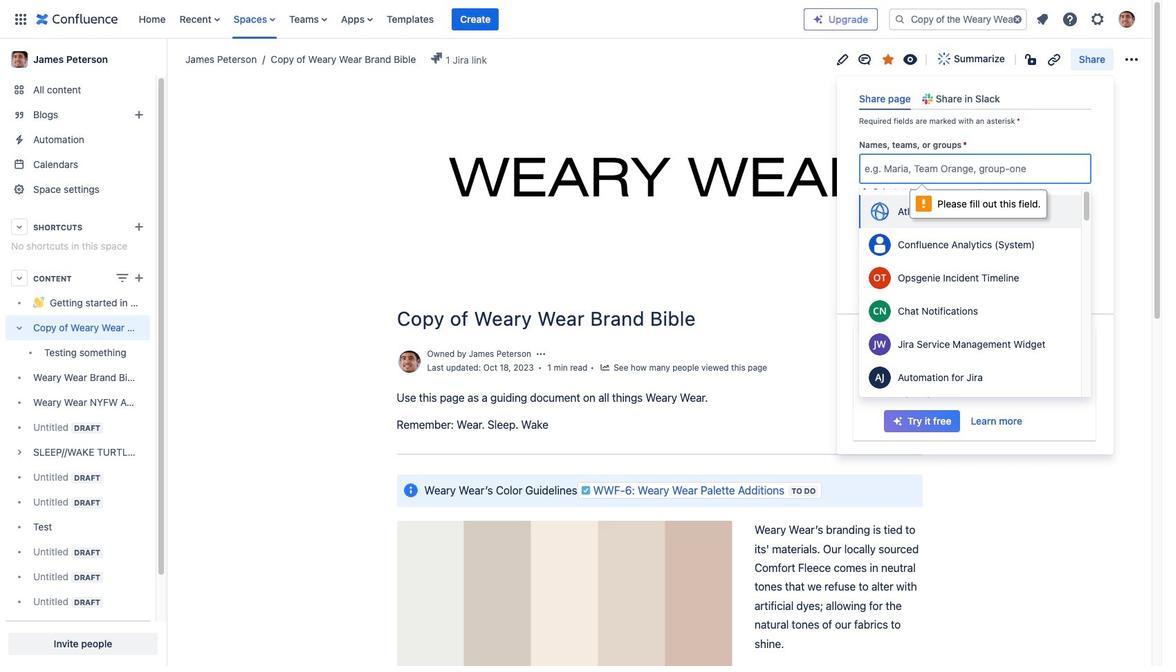 Task type: vqa. For each thing, say whether or not it's contained in the screenshot.
'list item' inside list
yes



Task type: locate. For each thing, give the bounding box(es) containing it.
0 horizontal spatial list
[[132, 0, 804, 38]]

  text field
[[865, 162, 868, 176]]

no restrictions image
[[1024, 51, 1041, 67]]

banner
[[0, 0, 1153, 39]]

create a blog image
[[131, 107, 147, 123]]

change view image
[[114, 270, 131, 287]]

tree item
[[6, 316, 150, 366]]

tree
[[6, 291, 150, 640]]

manage page ownership image
[[536, 349, 547, 360]]

None search field
[[890, 8, 1028, 30]]

more actions image
[[1124, 51, 1141, 67]]

1 horizontal spatial list
[[1031, 7, 1144, 31]]

panel info image
[[403, 483, 419, 499]]

global element
[[8, 0, 804, 38]]

group
[[885, 410, 1032, 433]]

list item inside global element
[[452, 8, 499, 30]]

list
[[132, 0, 804, 38], [1031, 7, 1144, 31]]

list item
[[452, 8, 499, 30]]

premium image
[[813, 13, 824, 25]]

tab list
[[854, 87, 1098, 110]]

confluence image
[[36, 11, 118, 27], [36, 11, 118, 27]]

neutrals.png image
[[397, 521, 733, 667]]

tree inside space element
[[6, 291, 150, 640]]

copy link image
[[1047, 51, 1063, 67]]

space element
[[0, 39, 166, 667]]

stop watching image
[[903, 51, 919, 67]]



Task type: describe. For each thing, give the bounding box(es) containing it.
add shortcut image
[[131, 219, 147, 235]]

Anything they should know? text field
[[860, 222, 1092, 275]]

error image
[[860, 187, 871, 198]]

create a page image
[[131, 270, 147, 287]]

collapse sidebar image
[[151, 46, 181, 73]]

search image
[[895, 13, 906, 25]]

more information about james peterson image
[[397, 350, 422, 375]]

clear search session image
[[1013, 13, 1024, 25]]

Search field
[[890, 8, 1028, 30]]

settings icon image
[[1090, 11, 1107, 27]]

edit this page image
[[835, 51, 851, 67]]

list for appswitcher icon
[[132, 0, 804, 38]]

list for premium icon
[[1031, 7, 1144, 31]]

notification icon image
[[1035, 11, 1052, 27]]

appswitcher icon image
[[12, 11, 29, 27]]

unstar image
[[881, 51, 897, 67]]

your profile and preferences image
[[1119, 11, 1136, 27]]

tree item inside space element
[[6, 316, 150, 366]]

help icon image
[[1063, 11, 1079, 27]]



